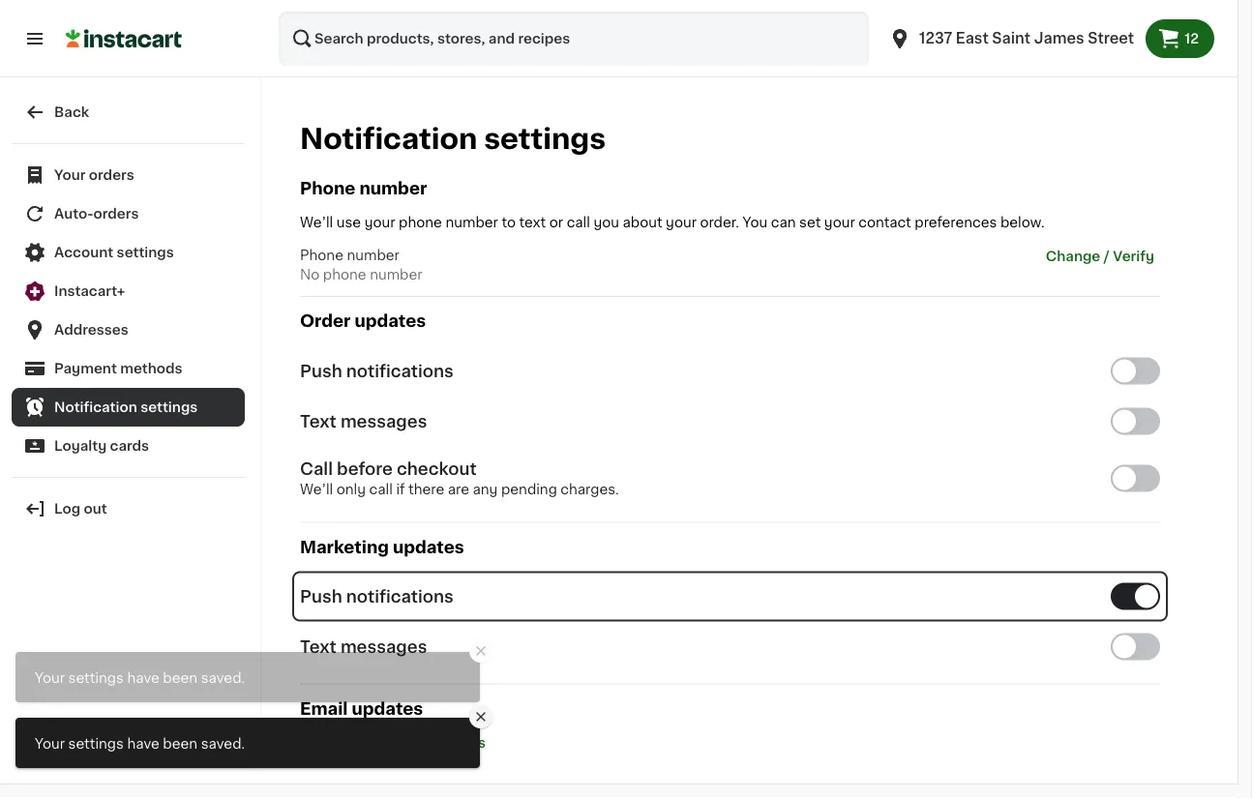 Task type: locate. For each thing, give the bounding box(es) containing it.
call left "if"
[[369, 482, 393, 496]]

text messages for order
[[300, 413, 427, 430]]

None search field
[[279, 12, 869, 66]]

updates up manage email preferences
[[352, 701, 423, 717]]

0 vertical spatial text
[[300, 413, 337, 430]]

we'll left use
[[300, 216, 333, 229]]

notifications for marketing
[[346, 589, 454, 605]]

0 horizontal spatial phone
[[323, 268, 366, 282]]

change / verify button
[[1040, 246, 1161, 267]]

been for close toast image
[[163, 671, 198, 685]]

log out link
[[12, 490, 245, 528]]

payment
[[54, 362, 117, 376]]

out
[[84, 502, 107, 516]]

to
[[502, 216, 516, 229]]

account settings link
[[12, 233, 245, 272]]

1 vertical spatial have
[[127, 737, 160, 751]]

text for order updates
[[300, 413, 337, 430]]

1 vertical spatial updates
[[393, 539, 464, 556]]

2 push notifications from the top
[[300, 589, 454, 605]]

you
[[594, 216, 619, 229]]

updates down there
[[393, 539, 464, 556]]

2 saved. from the top
[[201, 737, 245, 751]]

orders
[[89, 168, 134, 182], [93, 207, 139, 221]]

have
[[127, 671, 160, 685], [127, 737, 160, 751]]

settings
[[484, 125, 606, 153], [117, 246, 174, 259], [140, 401, 198, 414], [68, 671, 124, 685], [68, 737, 124, 751]]

notifications down order updates on the left of the page
[[346, 363, 454, 379]]

2 text messages from the top
[[300, 639, 427, 655]]

contact
[[859, 216, 912, 229]]

1 saved. from the top
[[201, 671, 245, 685]]

back link
[[12, 93, 245, 132]]

phone inside the phone number no phone number
[[300, 249, 344, 262]]

0 horizontal spatial your
[[365, 216, 395, 229]]

order.
[[700, 216, 739, 229]]

1 vertical spatial push notifications
[[300, 589, 454, 605]]

notifications
[[346, 363, 454, 379], [346, 589, 454, 605]]

2 been from the top
[[163, 737, 198, 751]]

1 we'll from the top
[[300, 216, 333, 229]]

your right set
[[825, 216, 855, 229]]

cards
[[110, 439, 149, 453]]

messages
[[341, 413, 427, 430], [341, 639, 427, 655]]

methods
[[120, 362, 183, 376]]

text messages up before
[[300, 413, 427, 430]]

we'll inside call before checkout we'll only call if there are any pending charges.
[[300, 482, 333, 496]]

log out
[[54, 502, 107, 516]]

push notifications down marketing updates
[[300, 589, 454, 605]]

notification
[[300, 125, 478, 153], [54, 401, 137, 414]]

0 vertical spatial phone
[[300, 181, 356, 197]]

updates
[[355, 313, 426, 330], [393, 539, 464, 556], [352, 701, 423, 717]]

0 vertical spatial have
[[127, 671, 160, 685]]

your
[[365, 216, 395, 229], [666, 216, 697, 229], [825, 216, 855, 229]]

1 vertical spatial saved.
[[201, 737, 245, 751]]

0 vertical spatial your settings have been saved.
[[35, 671, 245, 685]]

before
[[337, 461, 393, 477]]

notification up "loyalty cards"
[[54, 401, 137, 414]]

your settings have been saved. for close toast image
[[35, 671, 245, 685]]

notifications down marketing updates
[[346, 589, 454, 605]]

1 vertical spatial notifications
[[346, 589, 454, 605]]

call
[[567, 216, 590, 229], [369, 482, 393, 496]]

east
[[956, 31, 989, 45]]

1 vertical spatial phone
[[300, 249, 344, 262]]

payment methods
[[54, 362, 183, 376]]

notification up phone number
[[300, 125, 478, 153]]

messages up email updates at the left bottom of page
[[341, 639, 427, 655]]

2 notifications from the top
[[346, 589, 454, 605]]

1 vertical spatial we'll
[[300, 482, 333, 496]]

1 vertical spatial preferences
[[401, 736, 486, 750]]

1 vertical spatial text messages
[[300, 639, 427, 655]]

1 your settings have been saved. from the top
[[35, 671, 245, 685]]

your orders link
[[12, 156, 245, 195]]

only
[[337, 482, 366, 496]]

or
[[550, 216, 563, 229]]

been
[[163, 671, 198, 685], [163, 737, 198, 751]]

phone inside the phone number no phone number
[[323, 268, 366, 282]]

phone
[[399, 216, 442, 229], [323, 268, 366, 282]]

0 vertical spatial text messages
[[300, 413, 427, 430]]

number
[[359, 181, 427, 197], [446, 216, 498, 229], [347, 249, 400, 262], [370, 268, 423, 282]]

street
[[1088, 31, 1135, 45]]

preferences down close toast icon
[[401, 736, 486, 750]]

text
[[300, 413, 337, 430], [300, 639, 337, 655]]

push notifications for order
[[300, 363, 454, 379]]

call right or
[[567, 216, 590, 229]]

0 vertical spatial push notifications
[[300, 363, 454, 379]]

2 we'll from the top
[[300, 482, 333, 496]]

1 push from the top
[[300, 363, 342, 379]]

1 vertical spatial push
[[300, 589, 342, 605]]

1 horizontal spatial notification settings
[[300, 125, 606, 153]]

marketing updates
[[300, 539, 464, 556]]

1237 east saint james street
[[920, 31, 1135, 45]]

2 phone from the top
[[300, 249, 344, 262]]

below.
[[1001, 216, 1045, 229]]

manage email preferences
[[300, 736, 486, 750]]

1 notifications from the top
[[346, 363, 454, 379]]

phone for no
[[323, 268, 366, 282]]

messages up before
[[341, 413, 427, 430]]

2 your settings have been saved. from the top
[[35, 737, 245, 751]]

text messages
[[300, 413, 427, 430], [300, 639, 427, 655]]

0 vertical spatial saved.
[[201, 671, 245, 685]]

your settings have been saved. for close toast icon
[[35, 737, 245, 751]]

we'll down call
[[300, 482, 333, 496]]

0 vertical spatial push
[[300, 363, 342, 379]]

phone for phone number
[[300, 181, 356, 197]]

0 vertical spatial updates
[[355, 313, 426, 330]]

2 vertical spatial your
[[35, 737, 65, 751]]

push down marketing
[[300, 589, 342, 605]]

2 push from the top
[[300, 589, 342, 605]]

updates for email updates
[[352, 701, 423, 717]]

1 vertical spatial been
[[163, 737, 198, 751]]

phone down phone number
[[399, 216, 442, 229]]

your right use
[[365, 216, 395, 229]]

1 vertical spatial your
[[35, 671, 65, 685]]

1 horizontal spatial notification
[[300, 125, 478, 153]]

1 vertical spatial phone
[[323, 268, 366, 282]]

you
[[743, 216, 768, 229]]

verify
[[1113, 250, 1155, 263]]

phone
[[300, 181, 356, 197], [300, 249, 344, 262]]

0 vertical spatial messages
[[341, 413, 427, 430]]

0 vertical spatial notifications
[[346, 363, 454, 379]]

0 vertical spatial call
[[567, 216, 590, 229]]

0 horizontal spatial call
[[369, 482, 393, 496]]

2 have from the top
[[127, 737, 160, 751]]

0 vertical spatial been
[[163, 671, 198, 685]]

push notifications down order updates on the left of the page
[[300, 363, 454, 379]]

push
[[300, 363, 342, 379], [300, 589, 342, 605]]

1 vertical spatial messages
[[341, 639, 427, 655]]

your
[[54, 168, 86, 182], [35, 671, 65, 685], [35, 737, 65, 751]]

your left order.
[[666, 216, 697, 229]]

text up call
[[300, 413, 337, 430]]

1 messages from the top
[[341, 413, 427, 430]]

1 horizontal spatial preferences
[[915, 216, 997, 229]]

email
[[360, 736, 398, 750]]

push notifications
[[300, 363, 454, 379], [300, 589, 454, 605]]

0 vertical spatial orders
[[89, 168, 134, 182]]

push for order updates
[[300, 363, 342, 379]]

preferences
[[915, 216, 997, 229], [401, 736, 486, 750]]

2 1237 east saint james street button from the left
[[889, 12, 1135, 66]]

1 vertical spatial call
[[369, 482, 393, 496]]

notification settings link
[[12, 388, 245, 427]]

0 vertical spatial phone
[[399, 216, 442, 229]]

0 horizontal spatial notification
[[54, 401, 137, 414]]

auto-orders
[[54, 207, 139, 221]]

loyalty cards
[[54, 439, 149, 453]]

your settings have been saved.
[[35, 671, 245, 685], [35, 737, 245, 751]]

2 horizontal spatial your
[[825, 216, 855, 229]]

orders up the 'auto-orders'
[[89, 168, 134, 182]]

1 text from the top
[[300, 413, 337, 430]]

saved. for close toast icon
[[201, 737, 245, 751]]

1 horizontal spatial phone
[[399, 216, 442, 229]]

text up email
[[300, 639, 337, 655]]

1 vertical spatial notification settings
[[54, 401, 198, 414]]

addresses
[[54, 323, 128, 337]]

if
[[396, 482, 405, 496]]

1 vertical spatial orders
[[93, 207, 139, 221]]

1 horizontal spatial your
[[666, 216, 697, 229]]

2 text from the top
[[300, 639, 337, 655]]

preferences left below. on the top right of the page
[[915, 216, 997, 229]]

notification settings
[[300, 125, 606, 153], [54, 401, 198, 414]]

are
[[448, 482, 469, 496]]

phone up no
[[300, 249, 344, 262]]

1 have from the top
[[127, 671, 160, 685]]

we'll
[[300, 216, 333, 229], [300, 482, 333, 496]]

1 vertical spatial your settings have been saved.
[[35, 737, 245, 751]]

phone up use
[[300, 181, 356, 197]]

updates down the phone number no phone number
[[355, 313, 426, 330]]

push down order
[[300, 363, 342, 379]]

1 your from the left
[[365, 216, 395, 229]]

orders up account settings
[[93, 207, 139, 221]]

1237 east saint james street button
[[877, 12, 1146, 66], [889, 12, 1135, 66]]

12 button
[[1146, 19, 1215, 58]]

number up order updates on the left of the page
[[370, 268, 423, 282]]

text messages up email updates at the left bottom of page
[[300, 639, 427, 655]]

1 phone from the top
[[300, 181, 356, 197]]

1 push notifications from the top
[[300, 363, 454, 379]]

text for marketing updates
[[300, 639, 337, 655]]

0 vertical spatial we'll
[[300, 216, 333, 229]]

instacart+ link
[[12, 272, 245, 311]]

saved.
[[201, 671, 245, 685], [201, 737, 245, 751]]

messages for order
[[341, 413, 427, 430]]

instacart+
[[54, 285, 125, 298]]

push notifications for marketing
[[300, 589, 454, 605]]

marketing
[[300, 539, 389, 556]]

email updates
[[300, 701, 423, 717]]

2 messages from the top
[[341, 639, 427, 655]]

1 vertical spatial text
[[300, 639, 337, 655]]

your for close toast image
[[35, 671, 65, 685]]

2 your from the left
[[666, 216, 697, 229]]

pending
[[501, 482, 557, 496]]

2 vertical spatial updates
[[352, 701, 423, 717]]

manage email preferences link
[[300, 736, 486, 750]]

email
[[300, 701, 348, 717]]

0 vertical spatial your
[[54, 168, 86, 182]]

phone right no
[[323, 268, 366, 282]]

0 vertical spatial notification
[[300, 125, 478, 153]]

0 vertical spatial preferences
[[915, 216, 997, 229]]

1 text messages from the top
[[300, 413, 427, 430]]

1 been from the top
[[163, 671, 198, 685]]



Task type: vqa. For each thing, say whether or not it's contained in the screenshot.
Auto-orders
yes



Task type: describe. For each thing, give the bounding box(es) containing it.
1237
[[920, 31, 953, 45]]

number left to
[[446, 216, 498, 229]]

Search field
[[279, 12, 869, 66]]

change
[[1046, 250, 1101, 263]]

manage
[[300, 736, 356, 750]]

use
[[337, 216, 361, 229]]

number down use
[[347, 249, 400, 262]]

saint
[[992, 31, 1031, 45]]

text messages for marketing
[[300, 639, 427, 655]]

messages for marketing
[[341, 639, 427, 655]]

phone for phone number no phone number
[[300, 249, 344, 262]]

loyalty
[[54, 439, 107, 453]]

been for close toast icon
[[163, 737, 198, 751]]

account
[[54, 246, 113, 259]]

no
[[300, 268, 320, 282]]

instacart logo image
[[66, 27, 182, 50]]

your orders
[[54, 168, 134, 182]]

have for close toast image
[[127, 671, 160, 685]]

0 horizontal spatial preferences
[[401, 736, 486, 750]]

james
[[1034, 31, 1085, 45]]

1 1237 east saint james street button from the left
[[877, 12, 1146, 66]]

saved. for close toast image
[[201, 671, 245, 685]]

payment methods link
[[12, 349, 245, 388]]

we'll use your phone number to text or call you about your order. you can set your contact preferences below.
[[300, 216, 1045, 229]]

phone number
[[300, 181, 427, 197]]

/
[[1104, 250, 1110, 263]]

can
[[771, 216, 796, 229]]

about
[[623, 216, 663, 229]]

set
[[800, 216, 821, 229]]

close toast image
[[473, 644, 489, 659]]

call before checkout we'll only call if there are any pending charges.
[[300, 461, 619, 496]]

log
[[54, 502, 80, 516]]

auto-
[[54, 207, 93, 221]]

auto-orders link
[[12, 195, 245, 233]]

push for marketing updates
[[300, 589, 342, 605]]

number up use
[[359, 181, 427, 197]]

updates for marketing updates
[[393, 539, 464, 556]]

call inside call before checkout we'll only call if there are any pending charges.
[[369, 482, 393, 496]]

there
[[409, 482, 445, 496]]

0 horizontal spatial notification settings
[[54, 401, 198, 414]]

any
[[473, 482, 498, 496]]

phone for your
[[399, 216, 442, 229]]

your for close toast icon
[[35, 737, 65, 751]]

back
[[54, 106, 89, 119]]

loyalty cards link
[[12, 427, 245, 466]]

1 horizontal spatial call
[[567, 216, 590, 229]]

checkout
[[397, 461, 477, 477]]

updates for order updates
[[355, 313, 426, 330]]

call
[[300, 461, 333, 477]]

3 your from the left
[[825, 216, 855, 229]]

orders for auto-orders
[[93, 207, 139, 221]]

have for close toast icon
[[127, 737, 160, 751]]

account settings
[[54, 246, 174, 259]]

charges.
[[561, 482, 619, 496]]

notifications for order
[[346, 363, 454, 379]]

orders for your orders
[[89, 168, 134, 182]]

12
[[1185, 32, 1199, 45]]

1 vertical spatial notification
[[54, 401, 137, 414]]

order
[[300, 313, 351, 330]]

order updates
[[300, 313, 426, 330]]

phone number no phone number
[[300, 249, 423, 282]]

close toast image
[[473, 709, 489, 725]]

0 vertical spatial notification settings
[[300, 125, 606, 153]]

change / verify
[[1046, 250, 1155, 263]]

addresses link
[[12, 311, 245, 349]]

text
[[519, 216, 546, 229]]



